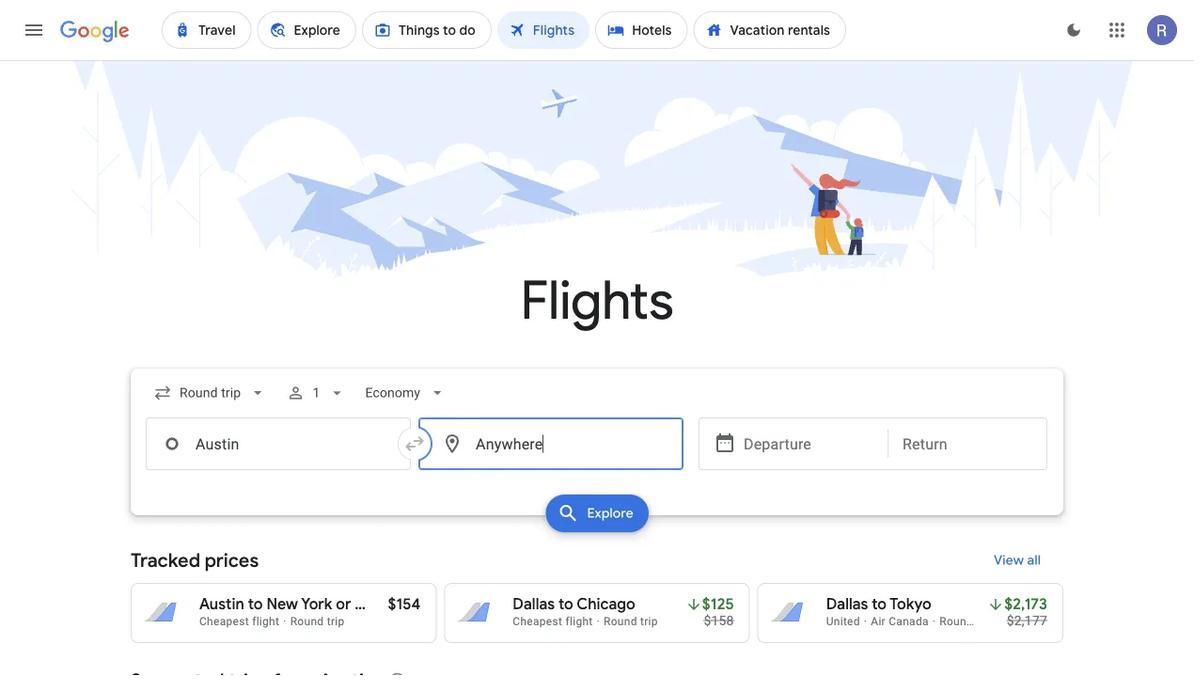 Task type: describe. For each thing, give the bounding box(es) containing it.
view all
[[994, 552, 1041, 569]]

trip for chicago
[[641, 615, 658, 628]]

Departure text field
[[744, 419, 874, 469]]

$154
[[388, 595, 421, 614]]

1 button
[[279, 371, 354, 416]]

3 round from the left
[[940, 615, 974, 628]]

tokyo
[[890, 595, 932, 614]]

new
[[267, 595, 298, 614]]

all
[[1027, 552, 1041, 569]]

2177 US dollars text field
[[1007, 613, 1048, 628]]

to for new
[[248, 595, 263, 614]]

explore button
[[546, 495, 649, 532]]

3 round trip from the left
[[940, 615, 994, 628]]

trip for new
[[327, 615, 345, 628]]

explore
[[587, 505, 634, 522]]

air canada
[[871, 615, 929, 628]]

Return text field
[[903, 419, 1033, 469]]

tracked prices region
[[131, 538, 1064, 643]]

flights
[[521, 268, 674, 334]]

dallas to tokyo
[[826, 595, 932, 614]]

air
[[871, 615, 886, 628]]

or
[[336, 595, 351, 614]]

158 US dollars text field
[[704, 613, 734, 628]]

flight for new
[[252, 615, 280, 628]]

york
[[301, 595, 332, 614]]

canada
[[889, 615, 929, 628]]

austin
[[199, 595, 244, 614]]

tracked prices
[[131, 548, 259, 572]]

round for new
[[290, 615, 324, 628]]

round trip for new
[[290, 615, 345, 628]]

to for chicago
[[559, 595, 574, 614]]

1
[[313, 385, 320, 401]]

dallas for dallas to tokyo
[[826, 595, 869, 614]]

prices
[[205, 548, 259, 572]]

tracked
[[131, 548, 200, 572]]



Task type: locate. For each thing, give the bounding box(es) containing it.
dallas for dallas to chicago
[[513, 595, 555, 614]]

trip left '$158' text box
[[641, 615, 658, 628]]

2 horizontal spatial to
[[872, 595, 887, 614]]

round trip down chicago
[[604, 615, 658, 628]]

0 horizontal spatial round trip
[[290, 615, 345, 628]]

2 round trip from the left
[[604, 615, 658, 628]]

1 flight from the left
[[252, 615, 280, 628]]

$2,173
[[1005, 595, 1048, 614]]

1 horizontal spatial to
[[559, 595, 574, 614]]

to left chicago
[[559, 595, 574, 614]]

trip down or
[[327, 615, 345, 628]]

0 horizontal spatial dallas
[[513, 595, 555, 614]]

to
[[248, 595, 263, 614], [559, 595, 574, 614], [872, 595, 887, 614]]

cheapest flight down "austin"
[[199, 615, 280, 628]]

united
[[826, 615, 860, 628]]

$158
[[704, 613, 734, 628]]

2 round from the left
[[604, 615, 637, 628]]

round trip right canada
[[940, 615, 994, 628]]

dallas
[[513, 595, 555, 614], [826, 595, 869, 614]]

view
[[994, 552, 1024, 569]]

dallas left chicago
[[513, 595, 555, 614]]

1 horizontal spatial cheapest flight
[[513, 615, 593, 628]]

cheapest down "austin"
[[199, 615, 249, 628]]

125 US dollars text field
[[702, 595, 734, 614]]

2 horizontal spatial round
[[940, 615, 974, 628]]

round down austin to new york or newark
[[290, 615, 324, 628]]

flight for chicago
[[566, 615, 593, 628]]

round trip
[[290, 615, 345, 628], [604, 615, 658, 628], [940, 615, 994, 628]]

1 horizontal spatial trip
[[641, 615, 658, 628]]

1 horizontal spatial round trip
[[604, 615, 658, 628]]

2 trip from the left
[[641, 615, 658, 628]]

2 flight from the left
[[566, 615, 593, 628]]

round for chicago
[[604, 615, 637, 628]]

1 horizontal spatial cheapest
[[513, 615, 563, 628]]

Flight search field
[[116, 369, 1079, 538]]

round
[[290, 615, 324, 628], [604, 615, 637, 628], [940, 615, 974, 628]]

$2,177
[[1007, 613, 1048, 628]]

1 horizontal spatial dallas
[[826, 595, 869, 614]]

cheapest flight for dallas
[[513, 615, 593, 628]]

1 round from the left
[[290, 615, 324, 628]]

1 to from the left
[[248, 595, 263, 614]]

None text field
[[419, 418, 684, 470]]

flight down "new"
[[252, 615, 280, 628]]

None field
[[146, 376, 275, 410], [358, 376, 454, 410], [146, 376, 275, 410], [358, 376, 454, 410]]

cheapest for austin
[[199, 615, 249, 628]]

main menu image
[[23, 19, 45, 41]]

0 horizontal spatial trip
[[327, 615, 345, 628]]

round right canada
[[940, 615, 974, 628]]

2  image from the left
[[933, 615, 936, 628]]

 image right canada
[[933, 615, 936, 628]]

round down chicago
[[604, 615, 637, 628]]

2 cheapest from the left
[[513, 615, 563, 628]]

change appearance image
[[1052, 8, 1097, 53]]

trip
[[327, 615, 345, 628], [641, 615, 658, 628], [977, 615, 994, 628]]

3 trip from the left
[[977, 615, 994, 628]]

154 US dollars text field
[[388, 595, 421, 614]]

flight
[[252, 615, 280, 628], [566, 615, 593, 628]]

2173 US dollars text field
[[1005, 595, 1048, 614]]

1 dallas from the left
[[513, 595, 555, 614]]

to up air
[[872, 595, 887, 614]]

1 cheapest flight from the left
[[199, 615, 280, 628]]

0 horizontal spatial flight
[[252, 615, 280, 628]]

trip left 2177 us dollars text field
[[977, 615, 994, 628]]

round trip for chicago
[[604, 615, 658, 628]]

2 horizontal spatial round trip
[[940, 615, 994, 628]]

1 horizontal spatial  image
[[933, 615, 936, 628]]

0 horizontal spatial round
[[290, 615, 324, 628]]

austin to new york or newark
[[199, 595, 409, 614]]

0 horizontal spatial  image
[[864, 615, 867, 628]]

2 to from the left
[[559, 595, 574, 614]]

2 horizontal spatial trip
[[977, 615, 994, 628]]

flight down dallas to chicago
[[566, 615, 593, 628]]

chicago
[[577, 595, 636, 614]]

1 trip from the left
[[327, 615, 345, 628]]

cheapest down dallas to chicago
[[513, 615, 563, 628]]

0 horizontal spatial to
[[248, 595, 263, 614]]

cheapest flight
[[199, 615, 280, 628], [513, 615, 593, 628]]

 image left air
[[864, 615, 867, 628]]

 image
[[864, 615, 867, 628], [933, 615, 936, 628]]

1 horizontal spatial round
[[604, 615, 637, 628]]

1 horizontal spatial flight
[[566, 615, 593, 628]]

$125
[[702, 595, 734, 614]]

to left "new"
[[248, 595, 263, 614]]

None text field
[[146, 418, 411, 470]]

1 cheapest from the left
[[199, 615, 249, 628]]

newark
[[355, 595, 409, 614]]

cheapest for dallas
[[513, 615, 563, 628]]

cheapest
[[199, 615, 249, 628], [513, 615, 563, 628]]

3 to from the left
[[872, 595, 887, 614]]

1  image from the left
[[864, 615, 867, 628]]

to for tokyo
[[872, 595, 887, 614]]

cheapest flight down dallas to chicago
[[513, 615, 593, 628]]

round trip down york
[[290, 615, 345, 628]]

cheapest flight for austin
[[199, 615, 280, 628]]

2 dallas from the left
[[826, 595, 869, 614]]

0 horizontal spatial cheapest
[[199, 615, 249, 628]]

2 cheapest flight from the left
[[513, 615, 593, 628]]

1 round trip from the left
[[290, 615, 345, 628]]

0 horizontal spatial cheapest flight
[[199, 615, 280, 628]]

dallas up united
[[826, 595, 869, 614]]

dallas to chicago
[[513, 595, 636, 614]]



Task type: vqa. For each thing, say whether or not it's contained in the screenshot.
the middle to
yes



